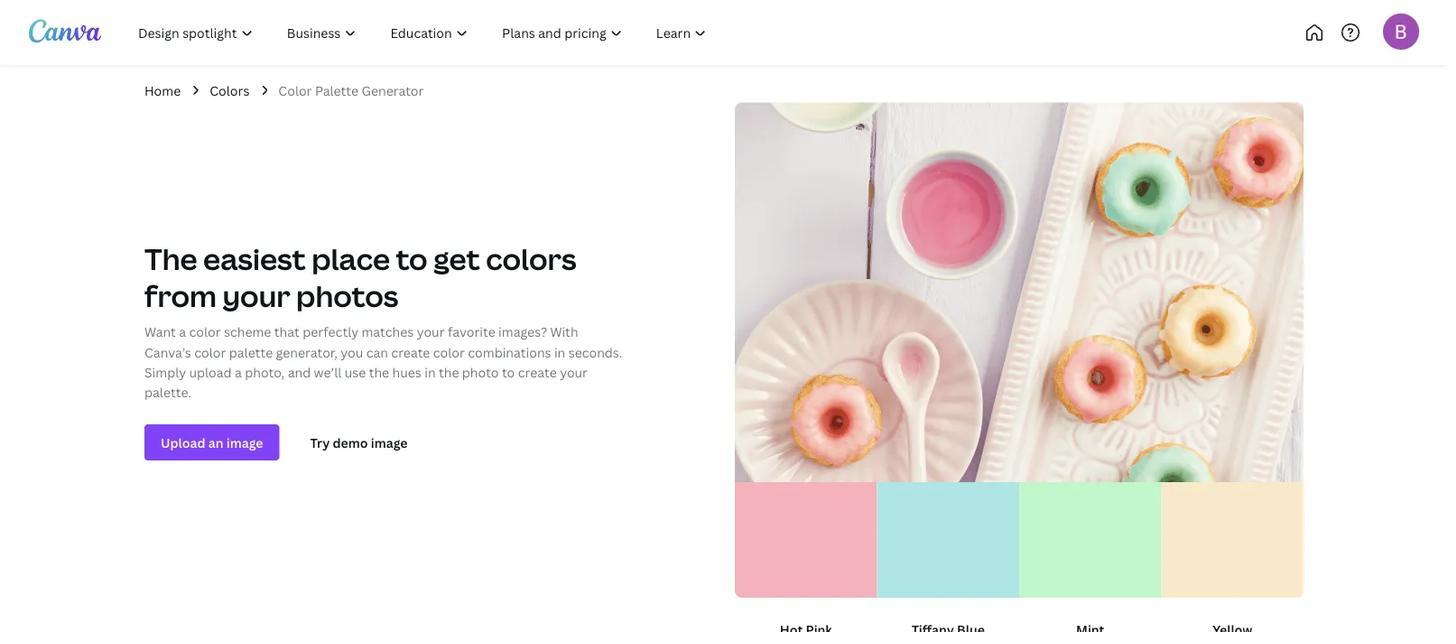 Task type: locate. For each thing, give the bounding box(es) containing it.
scheme
[[224, 323, 271, 340]]

in
[[554, 343, 565, 361], [425, 364, 436, 381]]

1 horizontal spatial a
[[235, 364, 242, 381]]

1 horizontal spatial to
[[502, 364, 515, 381]]

place
[[312, 239, 390, 278]]

color
[[278, 82, 312, 99]]

the easiest place to get colors from your photos want a color scheme that perfectly matches your favorite images? with canva's color palette generator, you can create color combinations in seconds. simply upload a photo, and we'll use the hues in the photo to create your palette.
[[144, 239, 622, 401]]

your down seconds.
[[560, 364, 588, 381]]

upload
[[189, 364, 232, 381]]

1 vertical spatial create
[[518, 364, 557, 381]]

1 horizontal spatial the
[[439, 364, 459, 381]]

a right the want
[[179, 323, 186, 340]]

2 vertical spatial your
[[560, 364, 588, 381]]

color palette generator
[[278, 82, 424, 99]]

0 vertical spatial your
[[223, 276, 290, 315]]

home
[[144, 82, 181, 99]]

in right hues
[[425, 364, 436, 381]]

seconds.
[[569, 343, 622, 361]]

that
[[274, 323, 300, 340]]

create
[[391, 343, 430, 361], [518, 364, 557, 381]]

colors link
[[210, 80, 250, 101]]

0 vertical spatial in
[[554, 343, 565, 361]]

can
[[366, 343, 388, 361]]

get
[[434, 239, 480, 278]]

to left get
[[396, 239, 428, 278]]

generator
[[362, 82, 424, 99]]

palette.
[[144, 384, 191, 401]]

your left "favorite" at the left bottom of the page
[[417, 323, 445, 340]]

a down palette
[[235, 364, 242, 381]]

simply
[[144, 364, 186, 381]]

we'll
[[314, 364, 342, 381]]

the down can
[[369, 364, 389, 381]]

to down combinations
[[502, 364, 515, 381]]

0 vertical spatial to
[[396, 239, 428, 278]]

1 horizontal spatial create
[[518, 364, 557, 381]]

1 vertical spatial a
[[235, 364, 242, 381]]

2 horizontal spatial your
[[560, 364, 588, 381]]

to
[[396, 239, 428, 278], [502, 364, 515, 381]]

your up scheme
[[223, 276, 290, 315]]

the
[[144, 239, 197, 278]]

your
[[223, 276, 290, 315], [417, 323, 445, 340], [560, 364, 588, 381]]

0 horizontal spatial to
[[396, 239, 428, 278]]

canva's
[[144, 343, 191, 361]]

0 horizontal spatial your
[[223, 276, 290, 315]]

1 vertical spatial to
[[502, 364, 515, 381]]

hues
[[392, 364, 421, 381]]

1 vertical spatial in
[[425, 364, 436, 381]]

photos
[[296, 276, 398, 315]]

color paletter generator palette image image
[[735, 102, 1304, 482]]

the left photo
[[439, 364, 459, 381]]

1 horizontal spatial your
[[417, 323, 445, 340]]

color
[[189, 323, 221, 340], [194, 343, 226, 361], [433, 343, 465, 361]]

0 horizontal spatial the
[[369, 364, 389, 381]]

a
[[179, 323, 186, 340], [235, 364, 242, 381]]

palette
[[315, 82, 359, 99]]

colors
[[486, 239, 577, 278]]

create down combinations
[[518, 364, 557, 381]]

in down with
[[554, 343, 565, 361]]

0 vertical spatial create
[[391, 343, 430, 361]]

home link
[[144, 80, 181, 101]]

the
[[369, 364, 389, 381], [439, 364, 459, 381]]

create up hues
[[391, 343, 430, 361]]

0 vertical spatial a
[[179, 323, 186, 340]]

1 the from the left
[[369, 364, 389, 381]]



Task type: describe. For each thing, give the bounding box(es) containing it.
photo
[[462, 364, 499, 381]]

favorite
[[448, 323, 495, 340]]

palette
[[229, 343, 273, 361]]

you
[[341, 343, 363, 361]]

and
[[288, 364, 311, 381]]

1 horizontal spatial in
[[554, 343, 565, 361]]

with
[[550, 323, 578, 340]]

perfectly
[[303, 323, 359, 340]]

generator,
[[276, 343, 338, 361]]

0 horizontal spatial in
[[425, 364, 436, 381]]

colors
[[210, 82, 250, 99]]

photo,
[[245, 364, 285, 381]]

top level navigation element
[[123, 14, 783, 51]]

want
[[144, 323, 176, 340]]

use
[[345, 364, 366, 381]]

from
[[144, 276, 217, 315]]

easiest
[[203, 239, 306, 278]]

2 the from the left
[[439, 364, 459, 381]]

combinations
[[468, 343, 551, 361]]

1 vertical spatial your
[[417, 323, 445, 340]]

0 horizontal spatial a
[[179, 323, 186, 340]]

images?
[[499, 323, 547, 340]]

0 horizontal spatial create
[[391, 343, 430, 361]]

matches
[[362, 323, 414, 340]]



Task type: vqa. For each thing, say whether or not it's contained in the screenshot.
the left a
yes



